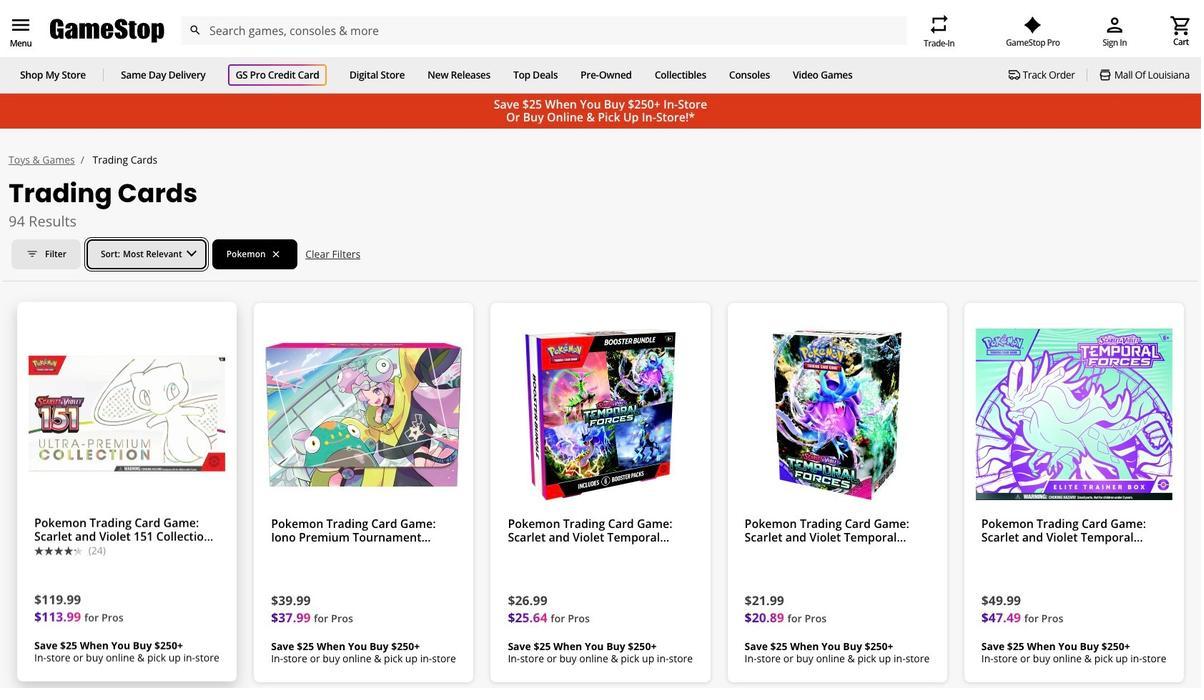 Task type: describe. For each thing, give the bounding box(es) containing it.
gamestop pro icon image
[[1024, 16, 1042, 34]]

Search games, consoles & more search field
[[209, 17, 881, 45]]



Task type: locate. For each thing, give the bounding box(es) containing it.
gamestop image
[[50, 17, 164, 45]]

None search field
[[181, 17, 907, 45]]



Task type: vqa. For each thing, say whether or not it's contained in the screenshot.
password field
no



